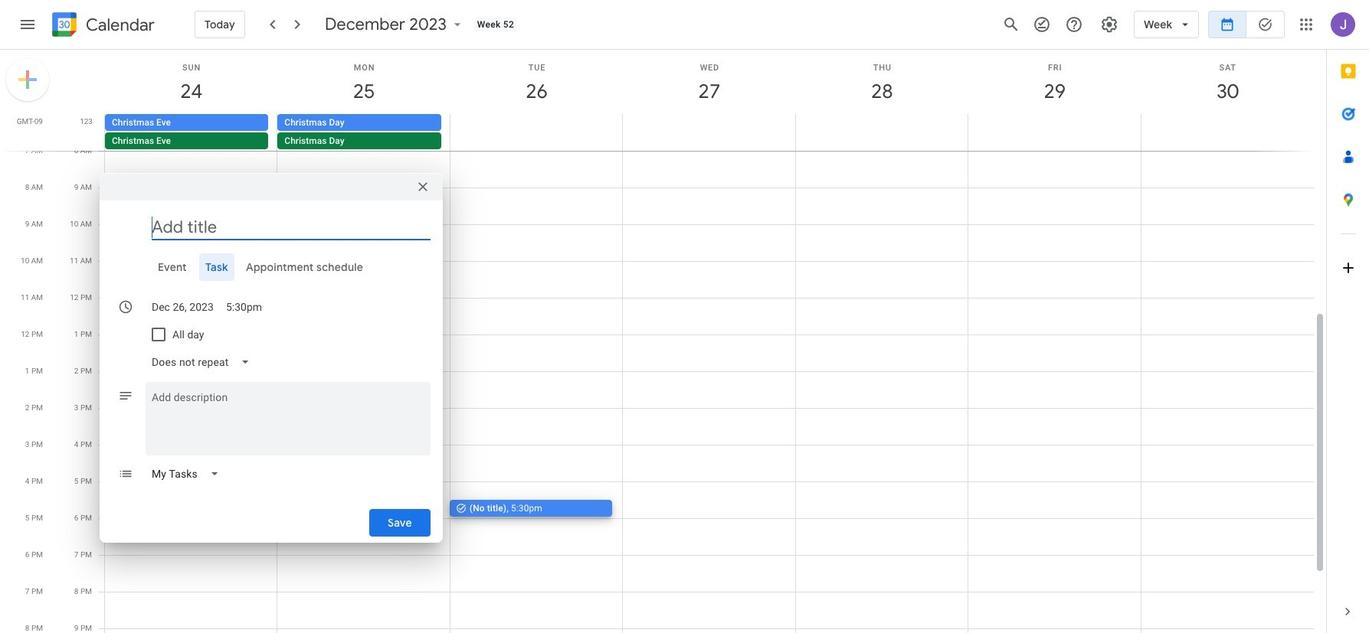 Task type: vqa. For each thing, say whether or not it's contained in the screenshot.
Colombo,
no



Task type: locate. For each thing, give the bounding box(es) containing it.
0 horizontal spatial tab list
[[112, 254, 431, 281]]

19 element
[[236, 439, 255, 457]]

heading inside calendar element
[[83, 16, 155, 34]]

week 1 row header
[[163, 480, 187, 502]]

column header
[[163, 352, 187, 373]]

23 element
[[331, 439, 349, 457]]

Start time text field
[[226, 293, 263, 321]]

heading
[[83, 16, 155, 34]]

20, today element
[[260, 439, 278, 457]]

tab list
[[1327, 50, 1369, 591], [112, 254, 431, 281]]

november 28 element
[[236, 375, 255, 393]]

Start date text field
[[152, 293, 214, 321]]

settings menu image
[[1100, 15, 1119, 34]]

november 29 element
[[260, 375, 278, 393]]

cell
[[105, 114, 278, 151], [278, 114, 450, 151], [450, 114, 623, 151], [623, 114, 796, 151], [796, 114, 968, 151], [968, 114, 1141, 151], [1141, 114, 1313, 151], [257, 438, 281, 459]]

cell inside december 2023 grid
[[257, 438, 281, 459]]

21 element
[[284, 439, 302, 457]]

1 horizontal spatial tab list
[[1327, 50, 1369, 591]]

column header inside december 2023 grid
[[163, 352, 187, 373]]

row
[[98, 114, 1326, 151], [163, 352, 352, 373], [163, 373, 352, 395], [163, 395, 352, 416], [163, 416, 187, 438], [163, 438, 352, 459], [163, 459, 352, 480], [163, 480, 352, 502]]

1 element
[[307, 375, 326, 393]]

calendar element
[[49, 9, 155, 43]]

row group
[[163, 373, 352, 502]]

grid
[[0, 50, 1326, 634]]

24 element
[[189, 461, 208, 479]]

3 element
[[189, 396, 208, 415]]



Task type: describe. For each thing, give the bounding box(es) containing it.
december 2023 grid
[[160, 352, 352, 502]]

main drawer image
[[18, 15, 37, 34]]

2 element
[[331, 375, 349, 393]]

Add description text field
[[146, 389, 431, 444]]

18 element
[[213, 439, 231, 457]]

week 50 row header
[[163, 416, 187, 438]]

november 26 element
[[189, 375, 208, 393]]

november 30 element
[[284, 375, 302, 393]]

25 element
[[213, 461, 231, 479]]

17 element
[[189, 439, 208, 457]]

4 element
[[213, 396, 231, 415]]

november 27 element
[[213, 375, 231, 393]]

week 51 row header
[[163, 438, 187, 459]]

Add title text field
[[152, 216, 431, 239]]

22 element
[[307, 439, 326, 457]]

row group inside december 2023 grid
[[163, 373, 352, 502]]

31 element
[[189, 482, 208, 500]]



